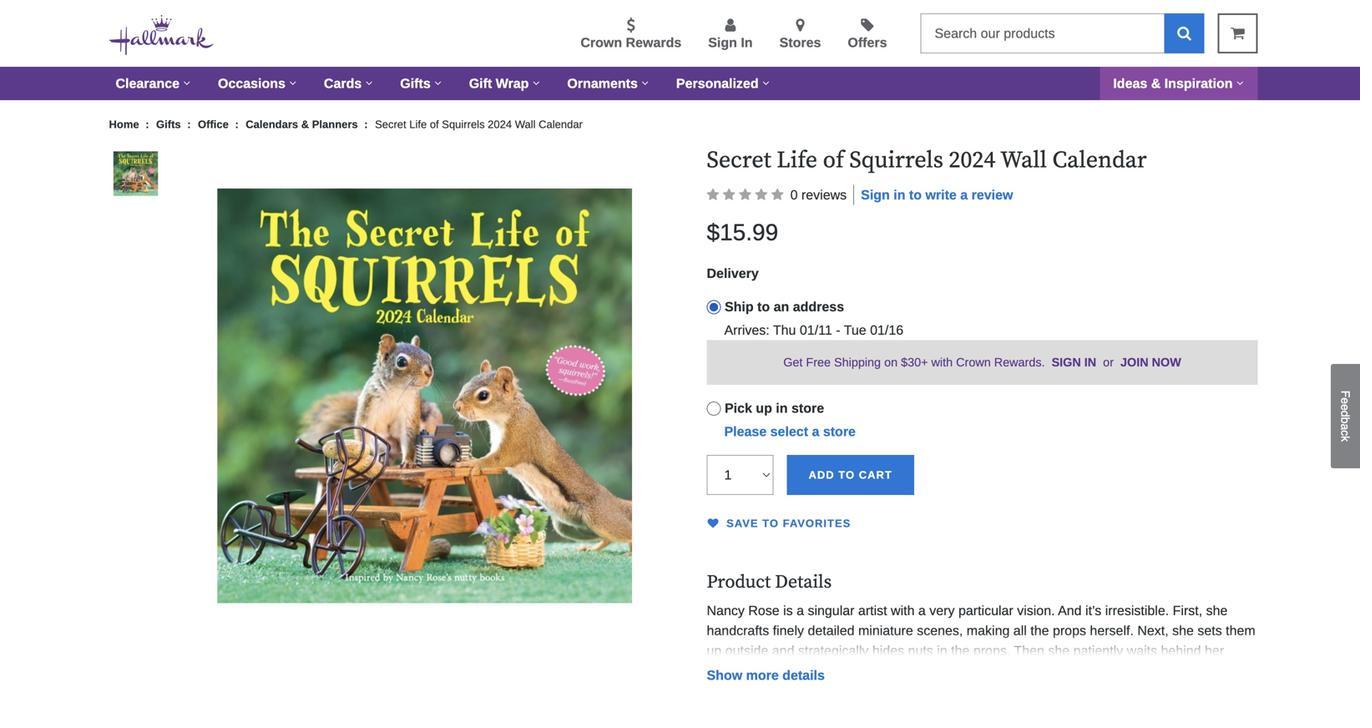 Task type: locate. For each thing, give the bounding box(es) containing it.
gift wrap link
[[456, 67, 554, 100]]

gift
[[469, 76, 492, 91]]

1 horizontal spatial squirrels
[[850, 146, 944, 175]]

& right ideas
[[1151, 76, 1161, 91]]

gifts right home on the left top of page
[[156, 118, 181, 131]]

finely
[[773, 623, 804, 638]]

1 vertical spatial up
[[707, 643, 722, 659]]

outside
[[725, 643, 769, 659]]

nancy rose is a singular artist with a very particular vision. and it's irresistible. first, she handcrafts finely detailed miniature scenes, making all the props herself. next, she sets them up outside and strategically hides nuts in the props. then she patiently waits behind her camera. and here they come—the neighborhood squirrels! snap, snap, snap, and without a touch of photoshop, nancy captures twelve magical scenes of squirrels acting just like humans. this unique 2024 wall calendar makes a great gift idea for nature lovers.
[[707, 603, 1256, 707]]

sign for sign in to write a review
[[861, 188, 890, 203]]

up up the camera.
[[707, 643, 722, 659]]

gifts link
[[387, 67, 456, 100], [156, 118, 184, 131]]

0 horizontal spatial secret
[[375, 118, 406, 131]]

None radio
[[707, 300, 721, 314]]

0 horizontal spatial and
[[772, 643, 795, 659]]

a down magical at bottom right
[[993, 704, 1000, 707]]

sets
[[1198, 623, 1222, 638]]

clearance link
[[102, 67, 205, 100]]

1 vertical spatial sign in link
[[1052, 356, 1097, 369]]

calendar down ideas
[[1053, 146, 1147, 175]]

sign in link left or
[[1052, 356, 1097, 369]]

to inside "link"
[[763, 517, 779, 530]]

1 horizontal spatial and
[[1058, 603, 1082, 618]]

0 horizontal spatial crown
[[581, 35, 622, 50]]

0 horizontal spatial life
[[409, 118, 427, 131]]

0 vertical spatial she
[[1206, 603, 1228, 618]]

1 horizontal spatial &
[[1151, 76, 1161, 91]]

menu
[[241, 14, 907, 53]]

icon image
[[707, 188, 719, 202], [723, 188, 735, 202], [739, 188, 752, 202], [755, 188, 768, 202], [771, 188, 784, 202]]

0 horizontal spatial wall
[[515, 118, 536, 131]]

show more details
[[707, 668, 825, 683]]

gifts link left office
[[156, 118, 184, 131]]

a right select
[[812, 424, 820, 439]]

0 horizontal spatial she
[[1048, 643, 1070, 659]]

0 vertical spatial gifts
[[400, 76, 431, 91]]

secret life of squirrels 2024 wall calendar
[[375, 118, 583, 131], [707, 146, 1147, 175]]

crown inside "secret life of squirrels 2024 wall calendar" "region"
[[956, 356, 991, 369]]

1 horizontal spatial the
[[1031, 623, 1049, 638]]

0 horizontal spatial up
[[707, 643, 722, 659]]

with up miniature
[[891, 603, 915, 618]]

in up please select a store button
[[776, 401, 788, 416]]

in left or
[[1085, 356, 1097, 369]]

in
[[741, 35, 753, 50], [894, 188, 906, 203], [1085, 356, 1097, 369], [776, 401, 788, 416], [937, 643, 948, 659]]

e up b
[[1339, 404, 1352, 411]]

2 secret life of squirrels 2024 wall calendar image from the left
[[176, 147, 673, 645]]

product details
[[707, 571, 832, 594]]

up
[[756, 401, 772, 416], [707, 643, 722, 659]]

0 horizontal spatial &
[[301, 118, 309, 131]]

0 horizontal spatial sign
[[708, 35, 737, 50]]

sign left or
[[1052, 356, 1081, 369]]

the right all
[[1031, 623, 1049, 638]]

f
[[1339, 391, 1352, 398]]

secret life of squirrels 2024 wall calendar up sign in to write a review link
[[707, 146, 1147, 175]]

sign in link up personalized link on the top
[[708, 18, 753, 53]]

1 vertical spatial she
[[1173, 623, 1194, 638]]

crown left rewards.
[[956, 356, 991, 369]]

acting
[[1132, 684, 1168, 699]]

singular
[[808, 603, 855, 618]]

handcrafts
[[707, 623, 769, 638]]

sign in link for offers link
[[708, 18, 753, 53]]

Pick up in store radio
[[707, 402, 721, 416]]

or
[[1103, 356, 1114, 369]]

life up '0'
[[777, 146, 818, 175]]

sign right reviews
[[861, 188, 890, 203]]

secret life of squirrels 2024 wall calendar image
[[109, 147, 162, 200], [176, 147, 673, 645]]

to left write
[[909, 188, 922, 203]]

f e e d b a c k button
[[1331, 364, 1360, 469]]

0 horizontal spatial nancy
[[707, 603, 745, 618]]

a inside pick up in store please select a store
[[812, 424, 820, 439]]

add to cart
[[809, 469, 893, 482]]

to left an
[[757, 299, 770, 314]]

and
[[1058, 603, 1082, 618], [758, 664, 782, 679]]

the up neighborhood
[[951, 643, 970, 659]]

0 horizontal spatial sign in link
[[708, 18, 753, 53]]

1 horizontal spatial and
[[1168, 664, 1190, 679]]

photoshop,
[[758, 684, 826, 699]]

next,
[[1138, 623, 1169, 638]]

0 vertical spatial crown
[[581, 35, 622, 50]]

2 vertical spatial 2024
[[834, 704, 864, 707]]

1 vertical spatial secret
[[707, 146, 771, 175]]

gifts link left gift
[[387, 67, 456, 100]]

first,
[[1173, 603, 1203, 618]]

free
[[806, 356, 831, 369]]

gifts
[[400, 76, 431, 91], [156, 118, 181, 131]]

&
[[1151, 76, 1161, 91], [301, 118, 309, 131]]

add
[[809, 469, 835, 482]]

life
[[409, 118, 427, 131], [777, 146, 818, 175]]

1 horizontal spatial secret life of squirrels 2024 wall calendar
[[707, 146, 1147, 175]]

secret up $15.99
[[707, 146, 771, 175]]

sign in link
[[708, 18, 753, 53], [1052, 356, 1097, 369]]

1 horizontal spatial secret life of squirrels 2024 wall calendar image
[[176, 147, 673, 645]]

in left write
[[894, 188, 906, 203]]

and left the here
[[758, 664, 782, 679]]

0 horizontal spatial snap,
[[1095, 664, 1128, 679]]

ornaments link
[[554, 67, 663, 100]]

banner
[[0, 0, 1360, 100]]

stores link
[[780, 18, 821, 53]]

a up "k"
[[1339, 424, 1352, 430]]

planners
[[312, 118, 358, 131]]

details
[[783, 668, 825, 683]]

0 vertical spatial up
[[756, 401, 772, 416]]

she up 'behind'
[[1173, 623, 1194, 638]]

1 vertical spatial sign
[[861, 188, 890, 203]]

1 horizontal spatial with
[[932, 356, 953, 369]]

2024 up review
[[949, 146, 996, 175]]

1 horizontal spatial snap,
[[1132, 664, 1164, 679]]

secret right planners
[[375, 118, 406, 131]]

1 horizontal spatial calendar
[[1053, 146, 1147, 175]]

and up props
[[1058, 603, 1082, 618]]

get free shipping on $30+ with crown rewards. sign in or join now
[[783, 356, 1181, 369]]

2 vertical spatial she
[[1048, 643, 1070, 659]]

twelve
[[926, 684, 964, 699]]

1 horizontal spatial up
[[756, 401, 772, 416]]

5 icon image from the left
[[771, 188, 784, 202]]

0 vertical spatial sign
[[708, 35, 737, 50]]

1 vertical spatial with
[[891, 603, 915, 618]]

sign inside sign in link
[[708, 35, 737, 50]]

0 horizontal spatial secret life of squirrels 2024 wall calendar image
[[109, 147, 162, 200]]

great
[[1004, 704, 1034, 707]]

menu bar containing clearance
[[102, 67, 1258, 100]]

banner containing crown rewards
[[0, 0, 1360, 100]]

magical
[[968, 684, 1014, 699]]

a inside button
[[1339, 424, 1352, 430]]

& inside menu bar
[[1151, 76, 1161, 91]]

1 vertical spatial wall
[[1000, 146, 1047, 175]]

she down props
[[1048, 643, 1070, 659]]

0 horizontal spatial secret life of squirrels 2024 wall calendar
[[375, 118, 583, 131]]

1 icon image from the left
[[707, 188, 719, 202]]

1 vertical spatial secret life of squirrels 2024 wall calendar
[[707, 146, 1147, 175]]

2024 left wall
[[834, 704, 864, 707]]

cart
[[859, 469, 893, 482]]

in inside nancy rose is a singular artist with a very particular vision. and it's irresistible. first, she handcrafts finely detailed miniature scenes, making all the props herself. next, she sets them up outside and strategically hides nuts in the props. then she patiently waits behind her camera. and here they come—the neighborhood squirrels! snap, snap, snap, and without a touch of photoshop, nancy captures twelve magical scenes of squirrels acting just like humans. this unique 2024 wall calendar makes a great gift idea for nature lovers.
[[937, 643, 948, 659]]

to inside ship to an address arrives: thu 01/11 - tue 01/16
[[757, 299, 770, 314]]

gift
[[1038, 704, 1056, 707]]

0 vertical spatial sign in link
[[708, 18, 753, 53]]

1 vertical spatial &
[[301, 118, 309, 131]]

in up personalized link on the top
[[741, 35, 753, 50]]

1 vertical spatial the
[[951, 643, 970, 659]]

2 vertical spatial to
[[763, 517, 779, 530]]

1 secret life of squirrels 2024 wall calendar image from the left
[[109, 147, 162, 200]]

squirrels down gift
[[442, 118, 485, 131]]

0 vertical spatial 2024
[[488, 118, 512, 131]]

e up d
[[1339, 398, 1352, 404]]

2024 down gift wrap
[[488, 118, 512, 131]]

2 horizontal spatial she
[[1206, 603, 1228, 618]]

calendar down ornaments
[[539, 118, 583, 131]]

sign up personalized link on the top
[[708, 35, 737, 50]]

to right save
[[763, 517, 779, 530]]

life right planners
[[409, 118, 427, 131]]

01/11
[[800, 323, 832, 338]]

crown up ornaments
[[581, 35, 622, 50]]

2 horizontal spatial 2024
[[949, 146, 996, 175]]

address
[[793, 299, 844, 314]]

1 vertical spatial and
[[1168, 664, 1190, 679]]

life inside "region"
[[777, 146, 818, 175]]

1 horizontal spatial crown
[[956, 356, 991, 369]]

0 vertical spatial calendar
[[539, 118, 583, 131]]

wall up review
[[1000, 146, 1047, 175]]

rose
[[748, 603, 780, 618]]

0 vertical spatial squirrels
[[442, 118, 485, 131]]

none radio inside "secret life of squirrels 2024 wall calendar" "region"
[[707, 300, 721, 314]]

store up select
[[792, 401, 824, 416]]

secret life of squirrels 2024 wall calendar down gift
[[375, 118, 583, 131]]

1 vertical spatial life
[[777, 146, 818, 175]]

hallmark image
[[109, 15, 214, 55]]

nancy down they
[[829, 684, 867, 699]]

0 vertical spatial &
[[1151, 76, 1161, 91]]

2 horizontal spatial sign
[[1052, 356, 1081, 369]]

ideas & inspiration link
[[1100, 67, 1258, 100]]

0 horizontal spatial with
[[891, 603, 915, 618]]

None search field
[[921, 13, 1205, 53]]

1 horizontal spatial life
[[777, 146, 818, 175]]

unique
[[791, 704, 831, 707]]

her
[[1205, 643, 1224, 659]]

up right pick
[[756, 401, 772, 416]]

with right the $30+
[[932, 356, 953, 369]]

secret
[[375, 118, 406, 131], [707, 146, 771, 175]]

without
[[1194, 664, 1236, 679]]

menu bar
[[102, 67, 1258, 100]]

wall down the wrap
[[515, 118, 536, 131]]

gifts left gift
[[400, 76, 431, 91]]

1 vertical spatial squirrels
[[850, 146, 944, 175]]

0 vertical spatial and
[[772, 643, 795, 659]]

squirrels
[[442, 118, 485, 131], [850, 146, 944, 175]]

& left planners
[[301, 118, 309, 131]]

3 icon image from the left
[[739, 188, 752, 202]]

home link
[[109, 118, 142, 131]]

1 horizontal spatial secret
[[707, 146, 771, 175]]

occasions
[[218, 76, 286, 91]]

vision.
[[1017, 603, 1055, 618]]

1 vertical spatial crown
[[956, 356, 991, 369]]

snap, up acting at the right of page
[[1132, 664, 1164, 679]]

0 reviews
[[790, 188, 847, 203]]

0 vertical spatial and
[[1058, 603, 1082, 618]]

0 horizontal spatial and
[[758, 664, 782, 679]]

1 vertical spatial gifts
[[156, 118, 181, 131]]

snap, up squirrels
[[1095, 664, 1128, 679]]

inspiration
[[1165, 76, 1233, 91]]

0 vertical spatial gifts link
[[387, 67, 456, 100]]

1 horizontal spatial wall
[[1000, 146, 1047, 175]]

the
[[1031, 623, 1049, 638], [951, 643, 970, 659]]

0 vertical spatial nancy
[[707, 603, 745, 618]]

she up sets
[[1206, 603, 1228, 618]]

props
[[1053, 623, 1086, 638]]

2 vertical spatial sign
[[1052, 356, 1081, 369]]

very
[[930, 603, 955, 618]]

1 horizontal spatial sign in link
[[1052, 356, 1097, 369]]

0 horizontal spatial gifts
[[156, 118, 181, 131]]

calendars & planners
[[246, 118, 358, 131]]

secret life of squirrels 2024 wall calendar inside "region"
[[707, 146, 1147, 175]]

4 icon image from the left
[[755, 188, 768, 202]]

0 vertical spatial secret life of squirrels 2024 wall calendar
[[375, 118, 583, 131]]

snap,
[[1095, 664, 1128, 679], [1132, 664, 1164, 679]]

1 vertical spatial calendar
[[1053, 146, 1147, 175]]

1 vertical spatial and
[[758, 664, 782, 679]]

in down scenes,
[[937, 643, 948, 659]]

then
[[1014, 643, 1045, 659]]

0 vertical spatial wall
[[515, 118, 536, 131]]

1 horizontal spatial gifts
[[400, 76, 431, 91]]

show more details button
[[707, 668, 825, 684]]

particular
[[959, 603, 1014, 618]]

secret life of squirrels 2024 wall calendar region
[[102, 146, 1258, 707]]

neighborhood
[[913, 664, 995, 679]]

1 horizontal spatial sign
[[861, 188, 890, 203]]

0 horizontal spatial gifts link
[[156, 118, 184, 131]]

nancy up the handcrafts
[[707, 603, 745, 618]]

0 vertical spatial to
[[909, 188, 922, 203]]

1 horizontal spatial 2024
[[834, 704, 864, 707]]

ship to an address arrives: thu 01/11 - tue 01/16
[[724, 299, 904, 338]]

squirrels up sign in to write a review
[[850, 146, 944, 175]]

1 vertical spatial to
[[757, 299, 770, 314]]

stores
[[780, 35, 821, 50]]

calendars
[[246, 118, 298, 131]]

and down 'behind'
[[1168, 664, 1190, 679]]

0 vertical spatial life
[[409, 118, 427, 131]]

1 vertical spatial nancy
[[829, 684, 867, 699]]

store
[[792, 401, 824, 416], [823, 424, 856, 439]]

store up to
[[823, 424, 856, 439]]

and down finely
[[772, 643, 795, 659]]



Task type: describe. For each thing, give the bounding box(es) containing it.
irresistible.
[[1105, 603, 1169, 618]]

ideas & inspiration
[[1113, 76, 1233, 91]]

this
[[762, 704, 787, 707]]

get
[[783, 356, 803, 369]]

1 vertical spatial 2024
[[949, 146, 996, 175]]

cards link
[[311, 67, 387, 100]]

1 e from the top
[[1339, 398, 1352, 404]]

occasions link
[[205, 67, 311, 100]]

miniature
[[858, 623, 913, 638]]

c
[[1339, 430, 1352, 436]]

wall
[[868, 704, 891, 707]]

sign in link for the join now link
[[1052, 356, 1097, 369]]

k
[[1339, 436, 1352, 442]]

touch
[[707, 684, 740, 699]]

humans.
[[707, 704, 758, 707]]

a left very
[[919, 603, 926, 618]]

behind
[[1161, 643, 1201, 659]]

a right is
[[797, 603, 804, 618]]

add to cart button
[[787, 455, 914, 495]]

1 horizontal spatial gifts link
[[387, 67, 456, 100]]

crown rewards link
[[581, 18, 682, 53]]

calendar inside "region"
[[1053, 146, 1147, 175]]

idea
[[1059, 704, 1085, 707]]

to for save to favorites
[[763, 517, 779, 530]]

clearance
[[116, 76, 180, 91]]

squirrels!
[[999, 664, 1053, 679]]

rewards
[[626, 35, 682, 50]]

favorites
[[783, 517, 851, 530]]

office link
[[198, 118, 232, 131]]

1 vertical spatial store
[[823, 424, 856, 439]]

secret inside "region"
[[707, 146, 771, 175]]

0 vertical spatial secret
[[375, 118, 406, 131]]

is
[[783, 603, 793, 618]]

thu
[[773, 323, 796, 338]]

1 vertical spatial gifts link
[[156, 118, 184, 131]]

Search our products search field
[[921, 13, 1165, 53]]

heart image
[[707, 518, 723, 529]]

camera.
[[707, 664, 755, 679]]

crown inside menu
[[581, 35, 622, 50]]

strategically
[[798, 643, 869, 659]]

1 horizontal spatial nancy
[[829, 684, 867, 699]]

a right without
[[1240, 664, 1248, 679]]

now
[[1152, 356, 1181, 369]]

captures
[[871, 684, 922, 699]]

lovers.
[[1149, 704, 1189, 707]]

0 horizontal spatial calendar
[[539, 118, 583, 131]]

waits
[[1127, 643, 1157, 659]]

d
[[1339, 411, 1352, 417]]

$30+
[[901, 356, 928, 369]]

please
[[724, 424, 767, 439]]

calendars & planners link
[[246, 118, 361, 131]]

2 snap, from the left
[[1132, 664, 1164, 679]]

an
[[774, 299, 789, 314]]

squirrels inside "region"
[[850, 146, 944, 175]]

home
[[109, 118, 142, 131]]

it's
[[1086, 603, 1102, 618]]

pick
[[725, 401, 752, 416]]

for
[[1088, 704, 1104, 707]]

2024 inside nancy rose is a singular artist with a very particular vision. and it's irresistible. first, she handcrafts finely detailed miniature scenes, making all the props herself. next, she sets them up outside and strategically hides nuts in the props. then she patiently waits behind her camera. and here they come—the neighborhood squirrels! snap, snap, snap, and without a touch of photoshop, nancy captures twelve magical scenes of squirrels acting just like humans. this unique 2024 wall calendar makes a great gift idea for nature lovers.
[[834, 704, 864, 707]]

product
[[707, 571, 771, 594]]

rewards.
[[994, 356, 1045, 369]]

& for calendars
[[301, 118, 309, 131]]

$15.99
[[707, 219, 778, 246]]

nuts
[[908, 643, 933, 659]]

pick up in store please select a store
[[724, 401, 856, 439]]

crown rewards
[[581, 35, 682, 50]]

scenes
[[1017, 684, 1060, 699]]

to for ship to an address arrives: thu 01/11 - tue 01/16
[[757, 299, 770, 314]]

0 vertical spatial the
[[1031, 623, 1049, 638]]

reviews
[[802, 188, 847, 203]]

a right write
[[961, 188, 968, 203]]

1 snap, from the left
[[1095, 664, 1128, 679]]

ideas
[[1113, 76, 1148, 91]]

cards
[[324, 76, 362, 91]]

shipping
[[834, 356, 881, 369]]

ornaments
[[567, 76, 638, 91]]

menu containing crown rewards
[[241, 14, 907, 53]]

1 horizontal spatial she
[[1173, 623, 1194, 638]]

sign in
[[708, 35, 753, 50]]

detailed
[[808, 623, 855, 638]]

0 vertical spatial with
[[932, 356, 953, 369]]

nature
[[1108, 704, 1146, 707]]

2 icon image from the left
[[723, 188, 735, 202]]

with inside nancy rose is a singular artist with a very particular vision. and it's irresistible. first, she handcrafts finely detailed miniature scenes, making all the props herself. next, she sets them up outside and strategically hides nuts in the props. then she patiently waits behind her camera. and here they come—the neighborhood squirrels! snap, snap, snap, and without a touch of photoshop, nancy captures twelve magical scenes of squirrels acting just like humans. this unique 2024 wall calendar makes a great gift idea for nature lovers.
[[891, 603, 915, 618]]

to
[[839, 469, 855, 482]]

offers link
[[848, 18, 887, 53]]

sign in to write a review link
[[861, 188, 1013, 203]]

ship
[[725, 299, 754, 314]]

save
[[727, 517, 759, 530]]

hallmark link
[[109, 13, 228, 59]]

hides
[[873, 643, 904, 659]]

on
[[884, 356, 898, 369]]

here
[[786, 664, 812, 679]]

0 horizontal spatial squirrels
[[442, 118, 485, 131]]

personalized
[[676, 76, 759, 91]]

0 vertical spatial store
[[792, 401, 824, 416]]

sign in to write a review
[[861, 188, 1013, 203]]

select
[[770, 424, 808, 439]]

sign for sign in
[[708, 35, 737, 50]]

show
[[707, 668, 743, 683]]

0 horizontal spatial 2024
[[488, 118, 512, 131]]

& for ideas
[[1151, 76, 1161, 91]]

in inside pick up in store please select a store
[[776, 401, 788, 416]]

wall inside "region"
[[1000, 146, 1047, 175]]

delivery
[[707, 266, 759, 281]]

details
[[775, 571, 832, 594]]

shopping cart image
[[1231, 25, 1245, 41]]

herself.
[[1090, 623, 1134, 638]]

2 e from the top
[[1339, 404, 1352, 411]]

join now link
[[1121, 356, 1181, 369]]

search image
[[1178, 25, 1192, 41]]

patiently
[[1074, 643, 1123, 659]]

up inside pick up in store please select a store
[[756, 401, 772, 416]]

scenes,
[[917, 623, 963, 638]]

making
[[967, 623, 1010, 638]]

up inside nancy rose is a singular artist with a very particular vision. and it's irresistible. first, she handcrafts finely detailed miniature scenes, making all the props herself. next, she sets them up outside and strategically hides nuts in the props. then she patiently waits behind her camera. and here they come—the neighborhood squirrels! snap, snap, snap, and without a touch of photoshop, nancy captures twelve magical scenes of squirrels acting just like humans. this unique 2024 wall calendar makes a great gift idea for nature lovers.
[[707, 643, 722, 659]]

all
[[1014, 623, 1027, 638]]

f e e d b a c k
[[1339, 391, 1352, 442]]

they
[[816, 664, 841, 679]]

0 horizontal spatial the
[[951, 643, 970, 659]]

come—the
[[845, 664, 910, 679]]

snap,
[[1057, 664, 1092, 679]]

calendar
[[895, 704, 946, 707]]



Task type: vqa. For each thing, say whether or not it's contained in the screenshot.
fourth Remove icon
no



